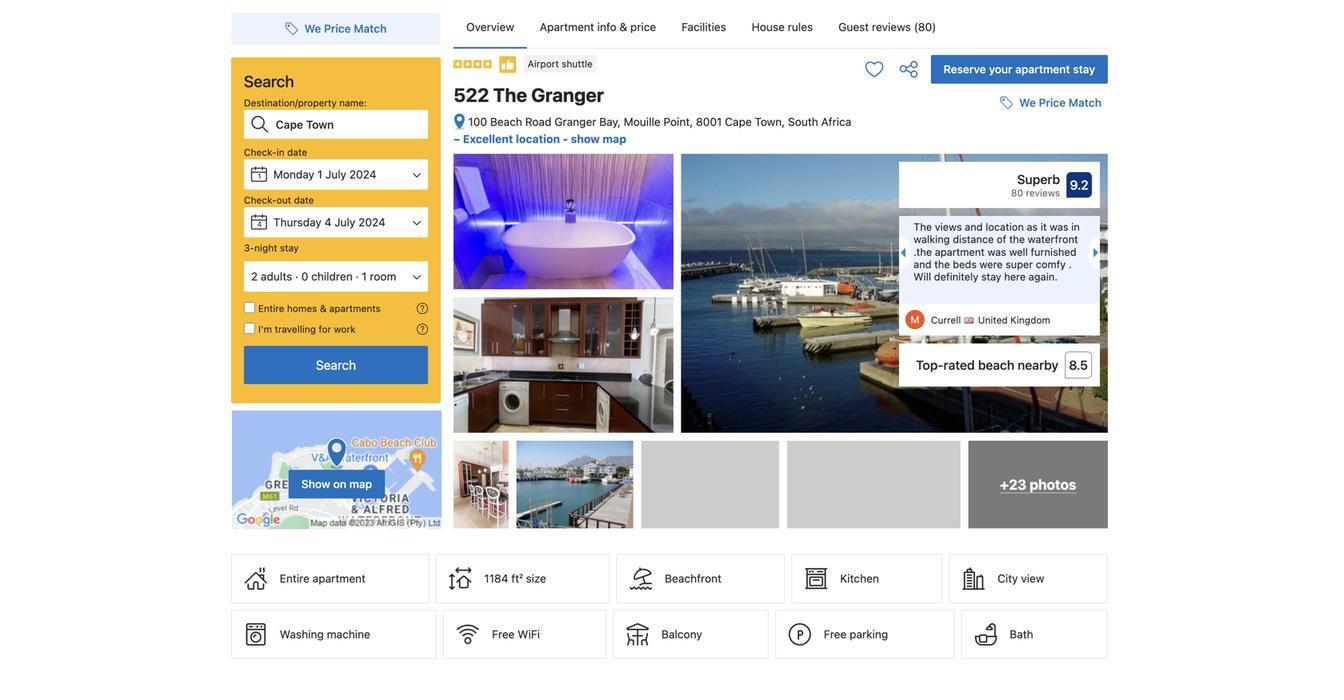 Task type: locate. For each thing, give the bounding box(es) containing it.
0 horizontal spatial 4
[[257, 220, 262, 228]]

1 horizontal spatial &
[[620, 20, 628, 33]]

on
[[333, 478, 347, 491]]

in up waterfront
[[1072, 221, 1080, 233]]

entire inside button
[[280, 572, 310, 585]]

date up monday
[[287, 147, 307, 158]]

check- for in
[[244, 147, 277, 158]]

1 left room at left top
[[362, 270, 367, 283]]

we price match for topmost we price match dropdown button
[[305, 22, 387, 35]]

search down work
[[316, 358, 356, 373]]

apartment up "washing machine" button
[[313, 572, 366, 585]]

2 vertical spatial apartment
[[313, 572, 366, 585]]

location inside 100 beach road granger bay, mouille point, 8001 cape town, south africa – excellent location - show map
[[516, 133, 560, 146]]

point,
[[664, 115, 693, 128]]

0 horizontal spatial we
[[305, 22, 321, 35]]

1 horizontal spatial search
[[316, 358, 356, 373]]

july right thursday
[[335, 216, 356, 229]]

1 horizontal spatial reviews
[[1026, 188, 1061, 199]]

and up the distance
[[965, 221, 983, 233]]

and
[[965, 221, 983, 233], [914, 258, 932, 270]]

we down reserve your apartment stay button
[[1020, 96, 1036, 109]]

granger up show in the left of the page
[[555, 115, 597, 128]]

· right the children
[[356, 270, 359, 283]]

1 vertical spatial map
[[349, 478, 372, 491]]

map
[[603, 133, 627, 146], [349, 478, 372, 491]]

0 horizontal spatial search
[[244, 72, 294, 91]]

free left wifi
[[492, 628, 515, 641]]

the inside the views and location as it was in walking distance of the waterfront .the apartment was well furnished and the beds were super comfy . will definitely stay here again.
[[914, 221, 932, 233]]

reserve
[[944, 63, 987, 76]]

& right info
[[620, 20, 628, 33]]

4 up the night
[[257, 220, 262, 228]]

rated superb element
[[908, 170, 1061, 189]]

map down the bay,
[[603, 133, 627, 146]]

1 vertical spatial july
[[335, 216, 356, 229]]

destination/property
[[244, 97, 337, 108]]

1 vertical spatial in
[[1072, 221, 1080, 233]]

july
[[326, 168, 347, 181], [335, 216, 356, 229]]

entire homes & apartments
[[258, 303, 381, 314]]

–
[[454, 133, 460, 146]]

check- down monday
[[244, 195, 277, 206]]

.the
[[914, 246, 932, 258]]

2024 for thursday 4 july 2024
[[359, 216, 386, 229]]

we price match button
[[279, 14, 393, 43], [994, 89, 1108, 117]]

superb
[[1018, 172, 1061, 187]]

free parking
[[824, 628, 889, 641]]

valign  initial image
[[498, 55, 518, 74]]

ft²
[[512, 572, 523, 585]]

0 horizontal spatial stay
[[280, 242, 299, 254]]

again.
[[1029, 271, 1058, 283]]

1 horizontal spatial we price match
[[1020, 96, 1102, 109]]

2 vertical spatial stay
[[982, 271, 1002, 283]]

entire apartment
[[280, 572, 366, 585]]

1 horizontal spatial map
[[603, 133, 627, 146]]

0 horizontal spatial we price match button
[[279, 14, 393, 43]]

0 vertical spatial the
[[1010, 233, 1025, 245]]

1 vertical spatial match
[[1069, 96, 1102, 109]]

0 horizontal spatial map
[[349, 478, 372, 491]]

date for check-in date
[[287, 147, 307, 158]]

0 vertical spatial in
[[277, 147, 285, 158]]

we price match button down reserve your apartment stay button
[[994, 89, 1108, 117]]

0 vertical spatial map
[[603, 133, 627, 146]]

top-
[[916, 358, 944, 373]]

city
[[998, 572, 1019, 585]]

2 · from the left
[[356, 270, 359, 283]]

united
[[978, 315, 1008, 326]]

apartment up beds
[[935, 246, 985, 258]]

the up beach
[[493, 84, 527, 106]]

1 vertical spatial we
[[1020, 96, 1036, 109]]

night
[[255, 242, 277, 254]]

mouille
[[624, 115, 661, 128]]

price
[[324, 22, 351, 35], [1039, 96, 1066, 109]]

apartment inside the views and location as it was in walking distance of the waterfront .the apartment was well furnished and the beds were super comfy . will definitely stay here again.
[[935, 246, 985, 258]]

0 vertical spatial 2024
[[350, 168, 377, 181]]

1 horizontal spatial price
[[1039, 96, 1066, 109]]

price down reserve your apartment stay button
[[1039, 96, 1066, 109]]

entire for entire apartment
[[280, 572, 310, 585]]

0 horizontal spatial and
[[914, 258, 932, 270]]

location inside the views and location as it was in walking distance of the waterfront .the apartment was well furnished and the beds were super comfy . will definitely stay here again.
[[986, 221, 1024, 233]]

in up monday
[[277, 147, 285, 158]]

reviews
[[872, 20, 911, 33], [1026, 188, 1061, 199]]

match inside search section
[[354, 22, 387, 35]]

1 vertical spatial 2024
[[359, 216, 386, 229]]

we price match down reserve your apartment stay button
[[1020, 96, 1102, 109]]

show
[[571, 133, 600, 146]]

guest reviews (80) link
[[826, 6, 949, 48]]

reviews down 'superb'
[[1026, 188, 1061, 199]]

0 horizontal spatial location
[[516, 133, 560, 146]]

·
[[295, 270, 298, 283], [356, 270, 359, 283]]

and up will
[[914, 258, 932, 270]]

1 vertical spatial we price match button
[[994, 89, 1108, 117]]

beachfront
[[665, 572, 722, 585]]

8.5
[[1070, 358, 1088, 373]]

· left 0
[[295, 270, 298, 283]]

1 vertical spatial stay
[[280, 242, 299, 254]]

entire
[[258, 303, 284, 314], [280, 572, 310, 585]]

the
[[493, 84, 527, 106], [914, 221, 932, 233]]

0 horizontal spatial was
[[988, 246, 1007, 258]]

1 vertical spatial the
[[914, 221, 932, 233]]

1 inside the 2 adults · 0 children · 1 room dropdown button
[[362, 270, 367, 283]]

8001
[[696, 115, 722, 128]]

0 vertical spatial july
[[326, 168, 347, 181]]

1 horizontal spatial we
[[1020, 96, 1036, 109]]

1 check- from the top
[[244, 147, 277, 158]]

super
[[1006, 258, 1033, 270]]

2 horizontal spatial stay
[[1074, 63, 1096, 76]]

july right monday
[[326, 168, 347, 181]]

facilities
[[682, 20, 727, 33]]

1 horizontal spatial and
[[965, 221, 983, 233]]

0 vertical spatial was
[[1050, 221, 1069, 233]]

apartments
[[329, 303, 381, 314]]

free inside button
[[824, 628, 847, 641]]

airport shuttle
[[528, 58, 593, 69]]

shuttle
[[562, 58, 593, 69]]

city view
[[998, 572, 1045, 585]]

1 vertical spatial date
[[294, 195, 314, 206]]

1 vertical spatial entire
[[280, 572, 310, 585]]

wifi
[[518, 628, 540, 641]]

entire inside search section
[[258, 303, 284, 314]]

scored 9.2 element
[[1067, 172, 1093, 198]]

& inside search section
[[320, 303, 327, 314]]

0 vertical spatial check-
[[244, 147, 277, 158]]

was down of
[[988, 246, 1007, 258]]

1 down check-in date
[[258, 172, 261, 181]]

we price match inside search section
[[305, 22, 387, 35]]

1 vertical spatial apartment
[[935, 246, 985, 258]]

bath
[[1010, 628, 1034, 641]]

free left the parking
[[824, 628, 847, 641]]

stay inside reserve your apartment stay button
[[1074, 63, 1096, 76]]

date
[[287, 147, 307, 158], [294, 195, 314, 206]]

1 horizontal spatial stay
[[982, 271, 1002, 283]]

0 horizontal spatial in
[[277, 147, 285, 158]]

1 horizontal spatial free
[[824, 628, 847, 641]]

0 horizontal spatial &
[[320, 303, 327, 314]]

2 check- from the top
[[244, 195, 277, 206]]

0 vertical spatial search
[[244, 72, 294, 91]]

0 horizontal spatial the
[[935, 258, 950, 270]]

check-in date
[[244, 147, 307, 158]]

check- up monday
[[244, 147, 277, 158]]

map right on
[[349, 478, 372, 491]]

2 adults · 0 children · 1 room
[[251, 270, 397, 283]]

0 vertical spatial stay
[[1074, 63, 1096, 76]]

522
[[454, 84, 489, 106]]

0 horizontal spatial the
[[493, 84, 527, 106]]

2 free from the left
[[824, 628, 847, 641]]

was up waterfront
[[1050, 221, 1069, 233]]

2024 up room at left top
[[359, 216, 386, 229]]

free inside "button"
[[492, 628, 515, 641]]

2 horizontal spatial 1
[[362, 270, 367, 283]]

2024 down where are you going? field
[[350, 168, 377, 181]]

date for check-out date
[[294, 195, 314, 206]]

1 horizontal spatial in
[[1072, 221, 1080, 233]]

match
[[354, 22, 387, 35], [1069, 96, 1102, 109]]

1 vertical spatial the
[[935, 258, 950, 270]]

we inside search section
[[305, 22, 321, 35]]

1 vertical spatial reviews
[[1026, 188, 1061, 199]]

entire up i'm
[[258, 303, 284, 314]]

location down road
[[516, 133, 560, 146]]

0 vertical spatial price
[[324, 22, 351, 35]]

0 vertical spatial date
[[287, 147, 307, 158]]

0 vertical spatial apartment
[[1016, 63, 1071, 76]]

1 right monday
[[318, 168, 323, 181]]

views
[[935, 221, 962, 233]]

1184 ft² size
[[484, 572, 547, 585]]

date right out
[[294, 195, 314, 206]]

distance
[[953, 233, 994, 245]]

was
[[1050, 221, 1069, 233], [988, 246, 1007, 258]]

1 horizontal spatial ·
[[356, 270, 359, 283]]

& up for
[[320, 303, 327, 314]]

we up destination/property name:
[[305, 22, 321, 35]]

thursday
[[274, 216, 322, 229]]

next image
[[1094, 248, 1104, 258]]

kitchen
[[841, 572, 880, 585]]

we for bottommost we price match dropdown button
[[1020, 96, 1036, 109]]

0 horizontal spatial free
[[492, 628, 515, 641]]

0 horizontal spatial ·
[[295, 270, 298, 283]]

cape
[[725, 115, 752, 128]]

1 vertical spatial price
[[1039, 96, 1066, 109]]

show on map
[[301, 478, 372, 491]]

apartment right your
[[1016, 63, 1071, 76]]

granger down airport shuttle
[[531, 84, 604, 106]]

& for apartments
[[320, 303, 327, 314]]

town,
[[755, 115, 785, 128]]

1 vertical spatial search
[[316, 358, 356, 373]]

entire up washing
[[280, 572, 310, 585]]

2024
[[350, 168, 377, 181], [359, 216, 386, 229]]

airport
[[528, 58, 559, 69]]

4 right thursday
[[325, 216, 332, 229]]

guest reviews (80)
[[839, 20, 937, 33]]

we price match up name:
[[305, 22, 387, 35]]

0 horizontal spatial reviews
[[872, 20, 911, 33]]

0 vertical spatial we price match button
[[279, 14, 393, 43]]

free for free wifi
[[492, 628, 515, 641]]

1 vertical spatial we price match
[[1020, 96, 1102, 109]]

if you select this option, we'll show you popular business travel features like breakfast, wifi and free parking. image
[[417, 324, 428, 335]]

1 vertical spatial check-
[[244, 195, 277, 206]]

machine
[[327, 628, 371, 641]]

beach
[[490, 115, 522, 128]]

0 vertical spatial location
[[516, 133, 560, 146]]

i'm
[[258, 324, 272, 335]]

reviews left (80)
[[872, 20, 911, 33]]

0 vertical spatial &
[[620, 20, 628, 33]]

1 vertical spatial granger
[[555, 115, 597, 128]]

match up name:
[[354, 22, 387, 35]]

we price match
[[305, 22, 387, 35], [1020, 96, 1102, 109]]

0 vertical spatial we price match
[[305, 22, 387, 35]]

beach
[[979, 358, 1015, 373]]

0 horizontal spatial apartment
[[313, 572, 366, 585]]

the up well
[[1010, 233, 1025, 245]]

location up of
[[986, 221, 1024, 233]]

price up name:
[[324, 22, 351, 35]]

if you select this option, we'll show you popular business travel features like breakfast, wifi and free parking. image
[[417, 324, 428, 335]]

1 vertical spatial location
[[986, 221, 1024, 233]]

1 horizontal spatial we price match button
[[994, 89, 1108, 117]]

match down reserve your apartment stay button
[[1069, 96, 1102, 109]]

1 free from the left
[[492, 628, 515, 641]]

1 horizontal spatial the
[[914, 221, 932, 233]]

0 horizontal spatial we price match
[[305, 22, 387, 35]]

match for topmost we price match dropdown button
[[354, 22, 387, 35]]

1 horizontal spatial apartment
[[935, 246, 985, 258]]

homes
[[287, 303, 317, 314]]

the up definitely at right
[[935, 258, 950, 270]]

check- for out
[[244, 195, 277, 206]]

overview link
[[454, 6, 527, 48]]

1 horizontal spatial the
[[1010, 233, 1025, 245]]

we price match button up name:
[[279, 14, 393, 43]]

0 vertical spatial entire
[[258, 303, 284, 314]]

1 vertical spatial &
[[320, 303, 327, 314]]

0 horizontal spatial match
[[354, 22, 387, 35]]

0 vertical spatial we
[[305, 22, 321, 35]]

0 vertical spatial match
[[354, 22, 387, 35]]

balcony button
[[613, 610, 769, 660]]

adults
[[261, 270, 292, 283]]

click to open map view image
[[454, 113, 466, 131]]

search up destination/property
[[244, 72, 294, 91]]

0 horizontal spatial price
[[324, 22, 351, 35]]

the up walking
[[914, 221, 932, 233]]

free wifi button
[[444, 610, 607, 660]]

1 horizontal spatial location
[[986, 221, 1024, 233]]

location
[[516, 133, 560, 146], [986, 221, 1024, 233]]

children
[[311, 270, 353, 283]]

we'll show you stays where you can have the entire place to yourself image
[[417, 303, 428, 314], [417, 303, 428, 314]]

reserve your apartment stay
[[944, 63, 1096, 76]]

1 horizontal spatial match
[[1069, 96, 1102, 109]]



Task type: vqa. For each thing, say whether or not it's contained in the screenshot.
Vary
no



Task type: describe. For each thing, give the bounding box(es) containing it.
house
[[752, 20, 785, 33]]

entire apartment button
[[231, 554, 429, 604]]

80
[[1012, 188, 1024, 199]]

superb 80 reviews
[[1012, 172, 1061, 199]]

3-
[[244, 242, 255, 254]]

view
[[1022, 572, 1045, 585]]

match for bottommost we price match dropdown button
[[1069, 96, 1102, 109]]

1 horizontal spatial 1
[[318, 168, 323, 181]]

& for price
[[620, 20, 628, 33]]

walking
[[914, 233, 950, 245]]

bay,
[[600, 115, 621, 128]]

room
[[370, 270, 397, 283]]

1 vertical spatial was
[[988, 246, 1007, 258]]

africa
[[822, 115, 852, 128]]

monday
[[274, 168, 315, 181]]

beds
[[953, 258, 977, 270]]

overview
[[467, 20, 515, 33]]

search inside search button
[[316, 358, 356, 373]]

we price match for bottommost we price match dropdown button
[[1020, 96, 1102, 109]]

washing machine
[[280, 628, 371, 641]]

0 vertical spatial granger
[[531, 84, 604, 106]]

previous image
[[896, 248, 906, 258]]

8.5 element
[[1065, 352, 1093, 379]]

map inside search section
[[349, 478, 372, 491]]

kitchen button
[[792, 554, 943, 604]]

washing
[[280, 628, 324, 641]]

size
[[526, 572, 547, 585]]

well
[[1010, 246, 1028, 258]]

south
[[788, 115, 819, 128]]

facilities link
[[669, 6, 739, 48]]

currell
[[931, 315, 961, 326]]

1 vertical spatial and
[[914, 258, 932, 270]]

free parking button
[[776, 610, 955, 660]]

the views and location as it was in walking distance of the waterfront .the apartment was well furnished and the beds were super comfy . will definitely stay here again.
[[914, 221, 1080, 283]]

check-out date
[[244, 195, 314, 206]]

apartment info & price link
[[527, 6, 669, 48]]

will
[[914, 271, 932, 283]]

info
[[598, 20, 617, 33]]

guest
[[839, 20, 869, 33]]

we for topmost we price match dropdown button
[[305, 22, 321, 35]]

stay inside search section
[[280, 242, 299, 254]]

2 horizontal spatial apartment
[[1016, 63, 1071, 76]]

Where are you going? field
[[270, 110, 428, 139]]

1 · from the left
[[295, 270, 298, 283]]

parking
[[850, 628, 889, 641]]

as
[[1027, 221, 1038, 233]]

it
[[1041, 221, 1047, 233]]

0
[[301, 270, 308, 283]]

522 the granger
[[454, 84, 604, 106]]

0 vertical spatial the
[[493, 84, 527, 106]]

house rules
[[752, 20, 813, 33]]

reserve your apartment stay button
[[931, 55, 1108, 84]]

furnished
[[1031, 246, 1077, 258]]

granger inside 100 beach road granger bay, mouille point, 8001 cape town, south africa – excellent location - show map
[[555, 115, 597, 128]]

0 vertical spatial and
[[965, 221, 983, 233]]

house rules link
[[739, 6, 826, 48]]

in inside the views and location as it was in walking distance of the waterfront .the apartment was well furnished and the beds were super comfy . will definitely stay here again.
[[1072, 221, 1080, 233]]

(80)
[[914, 20, 937, 33]]

2 adults · 0 children · 1 room button
[[244, 262, 428, 292]]

0 vertical spatial reviews
[[872, 20, 911, 33]]

kingdom
[[1011, 315, 1051, 326]]

of
[[997, 233, 1007, 245]]

city view button
[[949, 554, 1108, 604]]

comfy
[[1036, 258, 1066, 270]]

photos
[[1030, 477, 1077, 493]]

work
[[334, 324, 356, 335]]

price inside search section
[[324, 22, 351, 35]]

1 horizontal spatial 4
[[325, 216, 332, 229]]

monday 1 july 2024
[[274, 168, 377, 181]]

top-rated beach nearby element
[[908, 356, 1059, 375]]

july for 1
[[326, 168, 347, 181]]

.
[[1069, 258, 1072, 270]]

price
[[631, 20, 656, 33]]

waterfront
[[1028, 233, 1079, 245]]

3-night stay
[[244, 242, 299, 254]]

thursday 4 july 2024
[[274, 216, 386, 229]]

0 horizontal spatial 1
[[258, 172, 261, 181]]

entire for entire homes & apartments
[[258, 303, 284, 314]]

+23 photos link
[[969, 441, 1108, 529]]

travelling
[[275, 324, 316, 335]]

nearby
[[1018, 358, 1059, 373]]

united kingdom
[[978, 315, 1051, 326]]

washing machine button
[[231, 610, 437, 660]]

your
[[989, 63, 1013, 76]]

stay inside the views and location as it was in walking distance of the waterfront .the apartment was well furnished and the beds were super comfy . will definitely stay here again.
[[982, 271, 1002, 283]]

here
[[1005, 271, 1026, 283]]

apartment info & price
[[540, 20, 656, 33]]

100
[[468, 115, 487, 128]]

9.2
[[1070, 178, 1089, 193]]

i'm travelling for work
[[258, 324, 356, 335]]

1 horizontal spatial was
[[1050, 221, 1069, 233]]

july for 4
[[335, 216, 356, 229]]

reviews inside superb 80 reviews
[[1026, 188, 1061, 199]]

destination/property name:
[[244, 97, 367, 108]]

in inside search section
[[277, 147, 285, 158]]

name:
[[340, 97, 367, 108]]

out
[[277, 195, 291, 206]]

were
[[980, 258, 1003, 270]]

apartment
[[540, 20, 595, 33]]

2
[[251, 270, 258, 283]]

-
[[563, 133, 568, 146]]

balcony
[[662, 628, 703, 641]]

rules
[[788, 20, 813, 33]]

show
[[301, 478, 330, 491]]

map inside 100 beach road granger bay, mouille point, 8001 cape town, south africa – excellent location - show map
[[603, 133, 627, 146]]

for
[[319, 324, 331, 335]]

search section
[[225, 0, 447, 530]]

free for free parking
[[824, 628, 847, 641]]

2024 for monday 1 july 2024
[[350, 168, 377, 181]]



